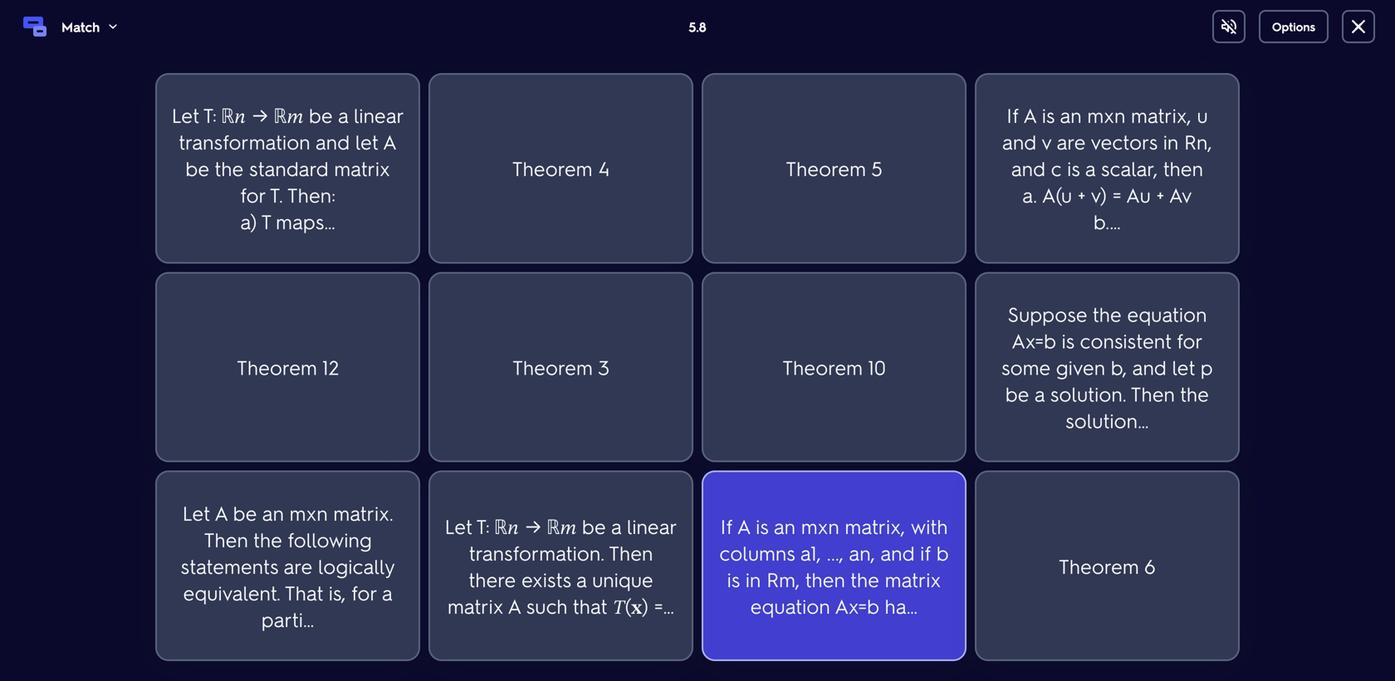 Task type: vqa. For each thing, say whether or not it's contained in the screenshot.
rightmost day
no



Task type: describe. For each thing, give the bounding box(es) containing it.
options
[[1272, 19, 1316, 34]]

mxn for an,
[[801, 513, 840, 539]]

av
[[1169, 182, 1193, 208]]

with
[[911, 513, 948, 539]]

=
[[1113, 182, 1122, 208]]

vectors
[[1091, 129, 1158, 155]]

ℝ𝑛 for transformation.
[[496, 513, 519, 539]]

let for let t: ℝ𝑛 → ℝ𝑚 be a linear transformation and let a be the standard matrix for t. then: a) t maps…
[[171, 102, 199, 128]]

𝑇(𝐱)
[[613, 593, 649, 619]]

a for let a be an mxn matrix. then the following statements are logically equivalent. that is, for a parti…
[[214, 500, 228, 526]]

an for v
[[1060, 102, 1082, 128]]

are inside let a be an mxn matrix. then the following statements are logically equivalent. that is, for a parti…
[[284, 553, 313, 579]]

mxn for are
[[290, 500, 328, 526]]

suppose
[[1008, 301, 1088, 327]]

solution.
[[1051, 381, 1127, 407]]

a inside if a is an mxn matrix, u and v are vectors in rn, and c is a scalar, then a. a(u + v) = au + av b.…
[[1086, 155, 1096, 181]]

a for if a is an mxn matrix, with columns a1, ..., an, and if b is in rm, then the matrix equation ax=b ha…
[[737, 513, 750, 539]]

12
[[322, 354, 339, 380]]

b.…
[[1094, 209, 1121, 234]]

then inside if a is an mxn matrix, with columns a1, ..., an, and if b is in rm, then the matrix equation ax=b ha…
[[805, 566, 845, 592]]

rn,
[[1185, 129, 1213, 155]]

3
[[598, 354, 610, 380]]

maps…
[[276, 209, 336, 234]]

suppose the equation ax=b is consistent for some given b, and let p be a solution. then the solution…
[[1002, 301, 1213, 433]]

the inside let t: ℝ𝑛 → ℝ𝑚 be a linear transformation and let a be the standard matrix for t. then: a) t maps…
[[215, 155, 244, 181]]

a inside suppose the equation ax=b is consistent for some given b, and let p be a solution. then the solution…
[[1035, 381, 1045, 407]]

for inside let t: ℝ𝑛 → ℝ𝑚 be a linear transformation and let a be the standard matrix for t. then: a) t maps…
[[240, 182, 266, 208]]

theorem 3
[[512, 354, 610, 380]]

then inside if a is an mxn matrix, u and v are vectors in rn, and c is a scalar, then a. a(u + v) = au + av b.…
[[1164, 155, 1204, 181]]

v)
[[1091, 182, 1107, 208]]

consistent
[[1080, 328, 1172, 353]]

a inside let a be an mxn matrix. then the following statements are logically equivalent. that is, for a parti…
[[382, 580, 393, 605]]

matrix.
[[333, 500, 394, 526]]

linear for and
[[354, 102, 404, 128]]

mxn for vectors
[[1088, 102, 1126, 128]]

ha…
[[885, 593, 918, 619]]

4
[[598, 155, 610, 181]]

solution…
[[1066, 407, 1149, 433]]

5
[[871, 155, 883, 181]]

matrix inside let t: ℝ𝑛 → ℝ𝑚 be a linear transformation. then there exists a unique matrix a such that 𝑇(𝐱) =…
[[448, 593, 503, 619]]

caret down image
[[106, 20, 120, 33]]

ax=b inside if a is an mxn matrix, with columns a1, ..., an, and if b is in rm, then the matrix equation ax=b ha…
[[835, 593, 880, 619]]

equation inside if a is an mxn matrix, with columns a1, ..., an, and if b is in rm, then the matrix equation ax=b ha…
[[751, 593, 830, 619]]

a for if a is an mxn matrix, u and v are vectors in rn, and c is a scalar, then a. a(u + v) = au + av b.…
[[1023, 102, 1037, 128]]

transformation
[[179, 129, 310, 155]]

equivalent.
[[183, 580, 281, 605]]

→ for the
[[251, 102, 269, 128]]

if a is an mxn matrix, u and v are vectors in rn, and c is a scalar, then a. a(u + v) = au + av b.…
[[1003, 102, 1213, 234]]

and inside suppose the equation ax=b is consistent for some given b, and let p be a solution. then the solution…
[[1133, 354, 1167, 380]]

t: for transformation.
[[476, 513, 490, 539]]

let a be an mxn matrix. then the following statements are logically equivalent. that is, for a parti…
[[181, 500, 395, 632]]

matrix, for vectors
[[1131, 102, 1192, 128]]

be inside let t: ℝ𝑛 → ℝ𝑚 be a linear transformation. then there exists a unique matrix a such that 𝑇(𝐱) =…
[[582, 513, 606, 539]]

rm,
[[767, 566, 800, 592]]

theorem 4
[[512, 155, 610, 181]]

ax=b inside suppose the equation ax=b is consistent for some given b, and let p be a solution. then the solution…
[[1012, 328, 1056, 353]]

that
[[285, 580, 323, 605]]

a inside let t: ℝ𝑛 → ℝ𝑚 be a linear transformation and let a be the standard matrix for t. then: a) t maps…
[[338, 102, 348, 128]]

theorem 12
[[237, 354, 339, 380]]

match
[[61, 18, 100, 35]]

columns
[[720, 540, 795, 566]]

is up v
[[1042, 102, 1055, 128]]

let t: ℝ𝑛 → ℝ𝑚 be a linear transformation and let a be the standard matrix for t. then: a) t maps…
[[171, 102, 404, 234]]

theorem for theorem 12
[[237, 354, 317, 380]]

match button
[[20, 0, 121, 53]]

matrix inside let t: ℝ𝑛 → ℝ𝑚 be a linear transformation and let a be the standard matrix for t. then: a) t maps…
[[334, 155, 390, 181]]

parti…
[[261, 606, 314, 632]]

the down p
[[1180, 381, 1209, 407]]

mode match image
[[22, 13, 48, 40]]

let for let t: ℝ𝑛 → ℝ𝑚 be a linear transformation. then there exists a unique matrix a such that 𝑇(𝐱) =…
[[445, 513, 472, 539]]

back to set page image
[[1349, 17, 1369, 37]]

theorem for theorem 4
[[512, 155, 593, 181]]

an for a1,
[[774, 513, 796, 539]]

for inside suppose the equation ax=b is consistent for some given b, and let p be a solution. then the solution…
[[1177, 328, 1203, 353]]

p
[[1201, 354, 1213, 380]]

u
[[1197, 102, 1208, 128]]

such
[[526, 593, 568, 619]]

if a is an mxn matrix, with columns a1, ..., an, and if b is in rm, then the matrix equation ax=b ha…
[[720, 513, 949, 619]]

if
[[921, 540, 931, 566]]

are inside if a is an mxn matrix, u and v are vectors in rn, and c is a scalar, then a. a(u + v) = au + av b.…
[[1057, 129, 1086, 155]]

10
[[868, 354, 886, 380]]

given
[[1056, 354, 1106, 380]]

t.
[[270, 182, 283, 208]]

5.9
[[689, 18, 706, 35]]

let inside suppose the equation ax=b is consistent for some given b, and let p be a solution. then the solution…
[[1173, 354, 1195, 380]]

a(u
[[1042, 182, 1072, 208]]

=…
[[654, 593, 675, 619]]

statements
[[181, 553, 278, 579]]

a1,
[[801, 540, 821, 566]]

is down columns
[[727, 566, 740, 592]]



Task type: locate. For each thing, give the bounding box(es) containing it.
ℝ𝑚 for transformation.
[[548, 513, 577, 539]]

an inside if a is an mxn matrix, with columns a1, ..., an, and if b is in rm, then the matrix equation ax=b ha…
[[774, 513, 796, 539]]

then
[[1131, 381, 1175, 407], [204, 527, 248, 552], [609, 540, 653, 566]]

if inside if a is an mxn matrix, u and v are vectors in rn, and c is a scalar, then a. a(u + v) = au + av b.…
[[1007, 102, 1019, 128]]

→ up transformation.
[[524, 513, 542, 539]]

→ inside let t: ℝ𝑛 → ℝ𝑚 be a linear transformation. then there exists a unique matrix a such that 𝑇(𝐱) =…
[[524, 513, 542, 539]]

1 vertical spatial for
[[1177, 328, 1203, 353]]

be down some
[[1006, 381, 1030, 407]]

theorem left 5
[[786, 155, 866, 181]]

unique
[[592, 566, 653, 592]]

0 vertical spatial linear
[[354, 102, 404, 128]]

the down transformation on the top left of page
[[215, 155, 244, 181]]

ℝ𝑛 inside let t: ℝ𝑛 → ℝ𝑚 be a linear transformation and let a be the standard matrix for t. then: a) t maps…
[[222, 102, 246, 128]]

ℝ𝑛 inside let t: ℝ𝑛 → ℝ𝑚 be a linear transformation. then there exists a unique matrix a such that 𝑇(𝐱) =…
[[496, 513, 519, 539]]

if inside if a is an mxn matrix, with columns a1, ..., an, and if b is in rm, then the matrix equation ax=b ha…
[[721, 513, 733, 539]]

mxn inside if a is an mxn matrix, u and v are vectors in rn, and c is a scalar, then a. a(u + v) = au + av b.…
[[1088, 102, 1126, 128]]

are up that
[[284, 553, 313, 579]]

theorem for theorem 6
[[1059, 553, 1139, 579]]

options button
[[1259, 10, 1329, 43]]

theorem for theorem 10
[[783, 354, 863, 380]]

if
[[1007, 102, 1019, 128], [721, 513, 733, 539]]

matrix
[[334, 155, 390, 181], [885, 566, 941, 592], [448, 593, 503, 619]]

matrix up then:
[[334, 155, 390, 181]]

t: inside let t: ℝ𝑛 → ℝ𝑚 be a linear transformation. then there exists a unique matrix a such that 𝑇(𝐱) =…
[[476, 513, 490, 539]]

1 horizontal spatial ax=b
[[1012, 328, 1056, 353]]

1 horizontal spatial in
[[1164, 129, 1179, 155]]

1 horizontal spatial are
[[1057, 129, 1086, 155]]

theorem left 12
[[237, 354, 317, 380]]

a
[[338, 102, 348, 128], [1086, 155, 1096, 181], [1035, 381, 1045, 407], [611, 513, 622, 539], [577, 566, 587, 592], [382, 580, 393, 605]]

a inside let a be an mxn matrix. then the following statements are logically equivalent. that is, for a parti…
[[214, 500, 228, 526]]

a
[[1023, 102, 1037, 128], [383, 129, 397, 155], [214, 500, 228, 526], [737, 513, 750, 539], [508, 593, 521, 619]]

ℝ𝑛 for transformation
[[222, 102, 246, 128]]

and inside if a is an mxn matrix, with columns a1, ..., an, and if b is in rm, then the matrix equation ax=b ha…
[[881, 540, 915, 566]]

equation inside suppose the equation ax=b is consistent for some given b, and let p be a solution. then the solution…
[[1128, 301, 1207, 327]]

then inside suppose the equation ax=b is consistent for some given b, and let p be a solution. then the solution…
[[1131, 381, 1175, 407]]

let up transformation on the top left of page
[[171, 102, 199, 128]]

0 horizontal spatial are
[[284, 553, 313, 579]]

1 + from the left
[[1078, 182, 1086, 208]]

logically
[[318, 553, 395, 579]]

equation up consistent at the right of page
[[1128, 301, 1207, 327]]

an inside if a is an mxn matrix, u and v are vectors in rn, and c is a scalar, then a. a(u + v) = au + av b.…
[[1060, 102, 1082, 128]]

1 vertical spatial let
[[1173, 354, 1195, 380]]

2 vertical spatial matrix
[[448, 593, 503, 619]]

and left v
[[1003, 129, 1037, 155]]

1 vertical spatial in
[[746, 566, 761, 592]]

be down transformation on the top left of page
[[186, 155, 209, 181]]

v
[[1042, 129, 1052, 155]]

1 horizontal spatial matrix
[[448, 593, 503, 619]]

a inside if a is an mxn matrix, with columns a1, ..., an, and if b is in rm, then the matrix equation ax=b ha…
[[737, 513, 750, 539]]

scalar,
[[1101, 155, 1158, 181]]

au
[[1126, 182, 1151, 208]]

1 horizontal spatial then
[[1164, 155, 1204, 181]]

then:
[[287, 182, 336, 208]]

and left if
[[881, 540, 915, 566]]

are
[[1057, 129, 1086, 155], [284, 553, 313, 579]]

an for following
[[262, 500, 284, 526]]

then up solution…
[[1131, 381, 1175, 407]]

0 vertical spatial then
[[1164, 155, 1204, 181]]

be inside let a be an mxn matrix. then the following statements are logically equivalent. that is, for a parti…
[[233, 500, 257, 526]]

1 horizontal spatial let
[[1173, 354, 1195, 380]]

1 horizontal spatial then
[[609, 540, 653, 566]]

ax=b
[[1012, 328, 1056, 353], [835, 593, 880, 619]]

is up columns
[[756, 513, 769, 539]]

ℝ𝑚 up transformation.
[[548, 513, 577, 539]]

1 vertical spatial matrix,
[[845, 513, 906, 539]]

ℝ𝑚
[[275, 102, 303, 128], [548, 513, 577, 539]]

theorem for theorem 5
[[786, 155, 866, 181]]

if for if a is an mxn matrix, with columns a1, ..., an, and if b is in rm, then the matrix equation ax=b ha…
[[721, 513, 733, 539]]

linear inside let t: ℝ𝑛 → ℝ𝑚 be a linear transformation. then there exists a unique matrix a such that 𝑇(𝐱) =…
[[627, 513, 678, 539]]

1 horizontal spatial +
[[1157, 182, 1165, 208]]

let inside let t: ℝ𝑛 → ℝ𝑚 be a linear transformation and let a be the standard matrix for t. then: a) t maps…
[[355, 129, 378, 155]]

1 vertical spatial linear
[[627, 513, 678, 539]]

0 vertical spatial for
[[240, 182, 266, 208]]

1 vertical spatial →
[[524, 513, 542, 539]]

a inside if a is an mxn matrix, u and v are vectors in rn, and c is a scalar, then a. a(u + v) = au + av b.…
[[1023, 102, 1037, 128]]

ℝ𝑚 inside let t: ℝ𝑛 → ℝ𝑚 be a linear transformation. then there exists a unique matrix a such that 𝑇(𝐱) =…
[[548, 513, 577, 539]]

mxn
[[1088, 102, 1126, 128], [290, 500, 328, 526], [801, 513, 840, 539]]

in left rn, at the right of page
[[1164, 129, 1179, 155]]

that
[[573, 593, 607, 619]]

1 horizontal spatial mxn
[[801, 513, 840, 539]]

let inside let t: ℝ𝑛 → ℝ𝑚 be a linear transformation and let a be the standard matrix for t. then: a) t maps…
[[171, 102, 199, 128]]

mxn up a1,
[[801, 513, 840, 539]]

0 horizontal spatial linear
[[354, 102, 404, 128]]

0 horizontal spatial matrix
[[334, 155, 390, 181]]

t: up there
[[476, 513, 490, 539]]

and up a.
[[1012, 155, 1046, 181]]

the
[[215, 155, 244, 181], [1093, 301, 1122, 327], [1180, 381, 1209, 407], [253, 527, 282, 552], [851, 566, 880, 592]]

1 vertical spatial t:
[[476, 513, 490, 539]]

let
[[355, 129, 378, 155], [1173, 354, 1195, 380]]

1 horizontal spatial an
[[774, 513, 796, 539]]

be up statements
[[233, 500, 257, 526]]

some
[[1002, 354, 1051, 380]]

0 horizontal spatial +
[[1078, 182, 1086, 208]]

for right is,
[[351, 580, 377, 605]]

an up c
[[1060, 102, 1082, 128]]

the up consistent at the right of page
[[1093, 301, 1122, 327]]

matrix up ha…
[[885, 566, 941, 592]]

an inside let a be an mxn matrix. then the following statements are logically equivalent. that is, for a parti…
[[262, 500, 284, 526]]

for left t.
[[240, 182, 266, 208]]

0 vertical spatial →
[[251, 102, 269, 128]]

be inside suppose the equation ax=b is consistent for some given b, and let p be a solution. then the solution…
[[1006, 381, 1030, 407]]

ax=b left ha…
[[835, 593, 880, 619]]

...,
[[827, 540, 844, 566]]

an up statements
[[262, 500, 284, 526]]

0 horizontal spatial →
[[251, 102, 269, 128]]

0 vertical spatial ℝ𝑚
[[275, 102, 303, 128]]

transformation.
[[469, 540, 605, 566]]

0 vertical spatial are
[[1057, 129, 1086, 155]]

let
[[171, 102, 199, 128], [182, 500, 210, 526], [445, 513, 472, 539]]

for
[[240, 182, 266, 208], [1177, 328, 1203, 353], [351, 580, 377, 605]]

for inside let a be an mxn matrix. then the following statements are logically equivalent. that is, for a parti…
[[351, 580, 377, 605]]

then up av
[[1164, 155, 1204, 181]]

theorem 10
[[783, 354, 886, 380]]

equation
[[1128, 301, 1207, 327], [751, 593, 830, 619]]

b,
[[1111, 354, 1128, 380]]

t: for transformation
[[203, 102, 217, 128]]

1 horizontal spatial t:
[[476, 513, 490, 539]]

matrix down there
[[448, 593, 503, 619]]

mxn inside let a be an mxn matrix. then the following statements are logically equivalent. that is, for a parti…
[[290, 500, 328, 526]]

1 horizontal spatial matrix,
[[1131, 102, 1192, 128]]

1 vertical spatial matrix
[[885, 566, 941, 592]]

1 horizontal spatial for
[[351, 580, 377, 605]]

1 horizontal spatial equation
[[1128, 301, 1207, 327]]

0 horizontal spatial ℝ𝑚
[[275, 102, 303, 128]]

the up statements
[[253, 527, 282, 552]]

be up unique in the bottom left of the page
[[582, 513, 606, 539]]

0 horizontal spatial t:
[[203, 102, 217, 128]]

→ inside let t: ℝ𝑛 → ℝ𝑚 be a linear transformation and let a be the standard matrix for t. then: a) t maps…
[[251, 102, 269, 128]]

the down an, at bottom right
[[851, 566, 880, 592]]

an,
[[849, 540, 876, 566]]

0 horizontal spatial ax=b
[[835, 593, 880, 619]]

be up standard
[[309, 102, 333, 128]]

0 horizontal spatial equation
[[751, 593, 830, 619]]

1 vertical spatial are
[[284, 553, 313, 579]]

the inside let a be an mxn matrix. then the following statements are logically equivalent. that is, for a parti…
[[253, 527, 282, 552]]

linear inside let t: ℝ𝑛 → ℝ𝑚 be a linear transformation and let a be the standard matrix for t. then: a) t maps…
[[354, 102, 404, 128]]

following
[[288, 527, 372, 552]]

theorem for theorem 3
[[512, 354, 593, 380]]

then
[[1164, 155, 1204, 181], [805, 566, 845, 592]]

audio off image
[[1219, 17, 1239, 37]]

1 vertical spatial ℝ𝑚
[[548, 513, 577, 539]]

theorem left 10
[[783, 354, 863, 380]]

6
[[1145, 553, 1156, 579]]

1 horizontal spatial ℝ𝑛
[[496, 513, 519, 539]]

and right b,
[[1133, 354, 1167, 380]]

+
[[1078, 182, 1086, 208], [1157, 182, 1165, 208]]

2 vertical spatial for
[[351, 580, 377, 605]]

0 vertical spatial in
[[1164, 129, 1179, 155]]

is inside suppose the equation ax=b is consistent for some given b, and let p be a solution. then the solution…
[[1062, 328, 1075, 353]]

in inside if a is an mxn matrix, u and v are vectors in rn, and c is a scalar, then a. a(u + v) = au + av b.…
[[1164, 129, 1179, 155]]

ℝ𝑚 up transformation on the top left of page
[[275, 102, 303, 128]]

theorem left 6
[[1059, 553, 1139, 579]]

linear for then
[[627, 513, 678, 539]]

equation down rm,
[[751, 593, 830, 619]]

2 horizontal spatial then
[[1131, 381, 1175, 407]]

and inside let t: ℝ𝑛 → ℝ𝑚 be a linear transformation and let a be the standard matrix for t. then: a) t maps…
[[316, 129, 350, 155]]

0 vertical spatial if
[[1007, 102, 1019, 128]]

let t: ℝ𝑛 → ℝ𝑚 be a linear transformation. then there exists a unique matrix a such that 𝑇(𝐱) =…
[[445, 513, 678, 619]]

an
[[1060, 102, 1082, 128], [262, 500, 284, 526], [774, 513, 796, 539]]

matrix, left u
[[1131, 102, 1192, 128]]

are right v
[[1057, 129, 1086, 155]]

theorem 6
[[1059, 553, 1156, 579]]

t
[[261, 209, 270, 234]]

linear
[[354, 102, 404, 128], [627, 513, 678, 539]]

1 horizontal spatial ℝ𝑚
[[548, 513, 577, 539]]

1 vertical spatial if
[[721, 513, 733, 539]]

then up unique in the bottom left of the page
[[609, 540, 653, 566]]

an up columns
[[774, 513, 796, 539]]

mxn up vectors
[[1088, 102, 1126, 128]]

1 vertical spatial ℝ𝑛
[[496, 513, 519, 539]]

0 vertical spatial let
[[355, 129, 378, 155]]

be
[[309, 102, 333, 128], [186, 155, 209, 181], [1006, 381, 1030, 407], [233, 500, 257, 526], [582, 513, 606, 539]]

0 horizontal spatial mxn
[[290, 500, 328, 526]]

matrix, inside if a is an mxn matrix, u and v are vectors in rn, and c is a scalar, then a. a(u + v) = au + av b.…
[[1131, 102, 1192, 128]]

is right c
[[1068, 155, 1080, 181]]

theorem 5
[[786, 155, 883, 181]]

0 vertical spatial ℝ𝑛
[[222, 102, 246, 128]]

→
[[251, 102, 269, 128], [524, 513, 542, 539]]

let for let a be an mxn matrix. then the following statements are logically equivalent. that is, for a parti…
[[182, 500, 210, 526]]

+ left v)
[[1078, 182, 1086, 208]]

mxn up following
[[290, 500, 328, 526]]

matrix,
[[1131, 102, 1192, 128], [845, 513, 906, 539]]

standard
[[249, 155, 329, 181]]

2 horizontal spatial matrix
[[885, 566, 941, 592]]

ax=b up some
[[1012, 328, 1056, 353]]

matrix inside if a is an mxn matrix, with columns a1, ..., an, and if b is in rm, then the matrix equation ax=b ha…
[[885, 566, 941, 592]]

0 vertical spatial equation
[[1128, 301, 1207, 327]]

t:
[[203, 102, 217, 128], [476, 513, 490, 539]]

there
[[469, 566, 516, 592]]

0 horizontal spatial for
[[240, 182, 266, 208]]

is,
[[329, 580, 346, 605]]

then up statements
[[204, 527, 248, 552]]

in
[[1164, 129, 1179, 155], [746, 566, 761, 592]]

then down ...,
[[805, 566, 845, 592]]

1 horizontal spatial linear
[[627, 513, 678, 539]]

mxn inside if a is an mxn matrix, with columns a1, ..., an, and if b is in rm, then the matrix equation ax=b ha…
[[801, 513, 840, 539]]

matrix, for an,
[[845, 513, 906, 539]]

and
[[316, 129, 350, 155], [1003, 129, 1037, 155], [1012, 155, 1046, 181], [1133, 354, 1167, 380], [881, 540, 915, 566]]

1 horizontal spatial →
[[524, 513, 542, 539]]

in down columns
[[746, 566, 761, 592]]

if for if a is an mxn matrix, u and v are vectors in rn, and c is a scalar, then a. a(u + v) = au + av b.…
[[1007, 102, 1019, 128]]

1 vertical spatial ax=b
[[835, 593, 880, 619]]

0 horizontal spatial an
[[262, 500, 284, 526]]

ℝ𝑛 up transformation on the top left of page
[[222, 102, 246, 128]]

2 horizontal spatial mxn
[[1088, 102, 1126, 128]]

then inside let t: ℝ𝑛 → ℝ𝑚 be a linear transformation. then there exists a unique matrix a such that 𝑇(𝐱) =…
[[609, 540, 653, 566]]

0 vertical spatial ax=b
[[1012, 328, 1056, 353]]

→ for unique
[[524, 513, 542, 539]]

the inside if a is an mxn matrix, with columns a1, ..., an, and if b is in rm, then the matrix equation ax=b ha…
[[851, 566, 880, 592]]

exists
[[522, 566, 571, 592]]

b
[[937, 540, 949, 566]]

ℝ𝑚 for transformation
[[275, 102, 303, 128]]

let up there
[[445, 513, 472, 539]]

t: up transformation on the top left of page
[[203, 102, 217, 128]]

0 horizontal spatial matrix,
[[845, 513, 906, 539]]

in inside if a is an mxn matrix, with columns a1, ..., an, and if b is in rm, then the matrix equation ax=b ha…
[[746, 566, 761, 592]]

+ left av
[[1157, 182, 1165, 208]]

1 horizontal spatial if
[[1007, 102, 1019, 128]]

a inside let t: ℝ𝑛 → ℝ𝑚 be a linear transformation and let a be the standard matrix for t. then: a) t maps…
[[383, 129, 397, 155]]

ℝ𝑛 up transformation.
[[496, 513, 519, 539]]

5.9 link
[[689, 17, 706, 37]]

let up statements
[[182, 500, 210, 526]]

0 vertical spatial matrix,
[[1131, 102, 1192, 128]]

let inside let a be an mxn matrix. then the following statements are logically equivalent. that is, for a parti…
[[182, 500, 210, 526]]

matrix, up an, at bottom right
[[845, 513, 906, 539]]

2 + from the left
[[1157, 182, 1165, 208]]

0 horizontal spatial then
[[805, 566, 845, 592]]

0 horizontal spatial in
[[746, 566, 761, 592]]

0 horizontal spatial let
[[355, 129, 378, 155]]

is up given
[[1062, 328, 1075, 353]]

theorem left 4
[[512, 155, 593, 181]]

0 vertical spatial t:
[[203, 102, 217, 128]]

matrix, inside if a is an mxn matrix, with columns a1, ..., an, and if b is in rm, then the matrix equation ax=b ha…
[[845, 513, 906, 539]]

0 horizontal spatial then
[[204, 527, 248, 552]]

1 vertical spatial then
[[805, 566, 845, 592]]

c
[[1051, 155, 1062, 181]]

a)
[[240, 209, 257, 234]]

ℝ𝑛
[[222, 102, 246, 128], [496, 513, 519, 539]]

0 vertical spatial matrix
[[334, 155, 390, 181]]

theorem left the 3 at left bottom
[[512, 354, 593, 380]]

0 horizontal spatial if
[[721, 513, 733, 539]]

a inside let t: ℝ𝑛 → ℝ𝑚 be a linear transformation. then there exists a unique matrix a such that 𝑇(𝐱) =…
[[508, 593, 521, 619]]

2 horizontal spatial for
[[1177, 328, 1203, 353]]

0 horizontal spatial ℝ𝑛
[[222, 102, 246, 128]]

1 vertical spatial equation
[[751, 593, 830, 619]]

then inside let a be an mxn matrix. then the following statements are logically equivalent. that is, for a parti…
[[204, 527, 248, 552]]

let inside let t: ℝ𝑛 → ℝ𝑚 be a linear transformation. then there exists a unique matrix a such that 𝑇(𝐱) =…
[[445, 513, 472, 539]]

is
[[1042, 102, 1055, 128], [1068, 155, 1080, 181], [1062, 328, 1075, 353], [756, 513, 769, 539], [727, 566, 740, 592]]

a.
[[1023, 182, 1038, 208]]

2 horizontal spatial an
[[1060, 102, 1082, 128]]

→ up transformation on the top left of page
[[251, 102, 269, 128]]

and up standard
[[316, 129, 350, 155]]

t: inside let t: ℝ𝑛 → ℝ𝑚 be a linear transformation and let a be the standard matrix for t. then: a) t maps…
[[203, 102, 217, 128]]

for up p
[[1177, 328, 1203, 353]]

ℝ𝑚 inside let t: ℝ𝑛 → ℝ𝑚 be a linear transformation and let a be the standard matrix for t. then: a) t maps…
[[275, 102, 303, 128]]



